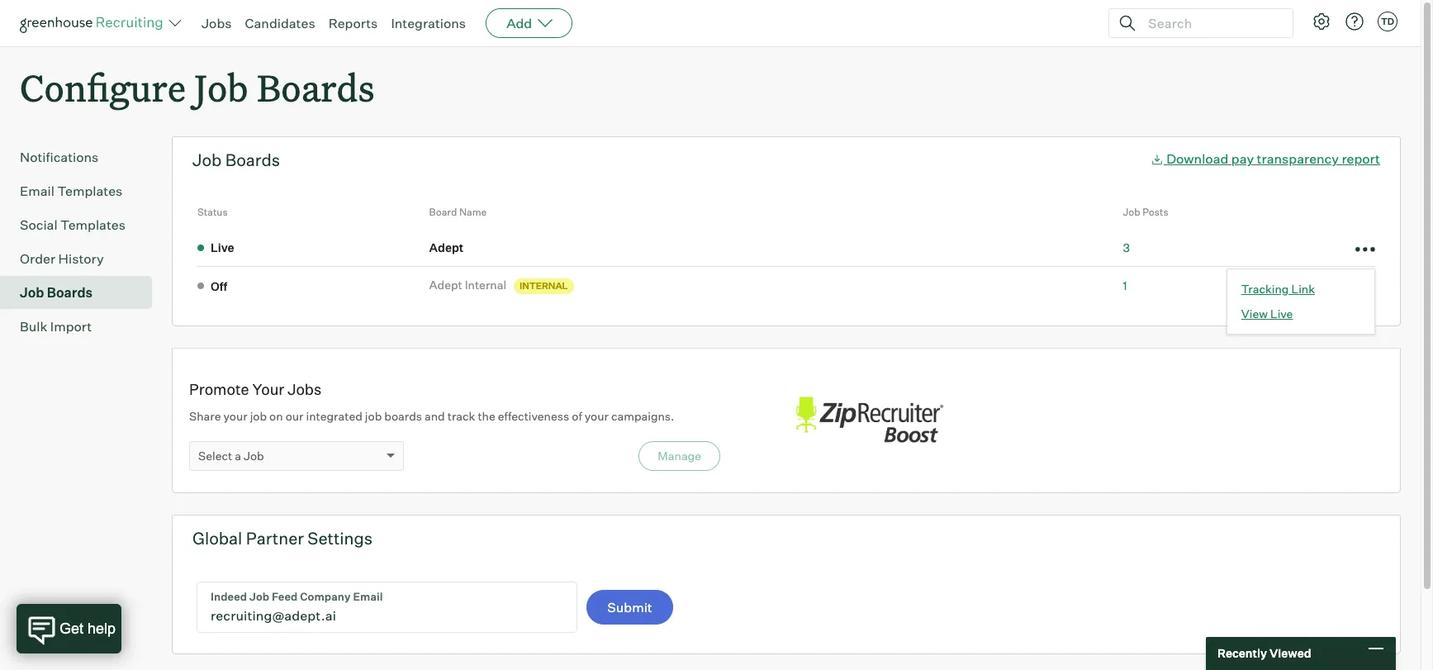 Task type: locate. For each thing, give the bounding box(es) containing it.
0 vertical spatial jobs
[[202, 15, 232, 31]]

boards
[[257, 63, 375, 112], [225, 150, 280, 170], [47, 284, 93, 301]]

job boards up 'status'
[[193, 150, 280, 170]]

your
[[252, 380, 284, 398]]

add button
[[486, 8, 573, 38]]

job left on
[[250, 409, 267, 423]]

0 horizontal spatial job
[[250, 409, 267, 423]]

0 vertical spatial job boards
[[193, 150, 280, 170]]

adept inside adept internal "link"
[[429, 278, 463, 292]]

1 vertical spatial job boards
[[20, 284, 93, 301]]

adept down adept link
[[429, 278, 463, 292]]

social
[[20, 217, 58, 233]]

1 horizontal spatial internal
[[520, 280, 568, 292]]

internal down adept link
[[465, 278, 507, 292]]

boards up import
[[47, 284, 93, 301]]

live down 'status'
[[211, 241, 234, 255]]

templates up social templates link
[[57, 183, 123, 199]]

templates inside social templates link
[[60, 217, 126, 233]]

integrated
[[306, 409, 363, 423]]

board
[[429, 206, 457, 218]]

3 link
[[1123, 240, 1131, 254]]

1 horizontal spatial job
[[365, 409, 382, 423]]

notifications link
[[20, 147, 145, 167]]

boards down candidates at the left of the page
[[257, 63, 375, 112]]

templates
[[57, 183, 123, 199], [60, 217, 126, 233]]

select a job
[[198, 449, 264, 463]]

boards up 'status'
[[225, 150, 280, 170]]

adept down board
[[429, 240, 464, 254]]

templates up order history link
[[60, 217, 126, 233]]

boards
[[384, 409, 422, 423]]

order history
[[20, 251, 104, 267]]

job left boards
[[365, 409, 382, 423]]

templates for email templates
[[57, 183, 123, 199]]

1 vertical spatial boards
[[225, 150, 280, 170]]

1 vertical spatial templates
[[60, 217, 126, 233]]

bulk import
[[20, 318, 92, 335]]

2 adept from the top
[[429, 278, 463, 292]]

1 vertical spatial live
[[1271, 306, 1294, 320]]

job left posts at the right top of page
[[1123, 206, 1141, 218]]

live
[[211, 241, 234, 255], [1271, 306, 1294, 320]]

0 horizontal spatial job boards
[[20, 284, 93, 301]]

recently
[[1218, 646, 1268, 661]]

status
[[198, 206, 228, 218]]

recently viewed
[[1218, 646, 1312, 661]]

0 horizontal spatial live
[[211, 241, 234, 255]]

reports
[[329, 15, 378, 31]]

internal right adept internal "link"
[[520, 280, 568, 292]]

job
[[250, 409, 267, 423], [365, 409, 382, 423]]

download pay transparency report
[[1167, 151, 1381, 167]]

job up bulk
[[20, 284, 44, 301]]

0 vertical spatial templates
[[57, 183, 123, 199]]

job
[[195, 63, 249, 112], [193, 150, 222, 170], [1123, 206, 1141, 218], [20, 284, 44, 301], [244, 449, 264, 463]]

templates inside the email templates link
[[57, 183, 123, 199]]

report
[[1342, 151, 1381, 167]]

settings
[[308, 528, 373, 549]]

tracking link
[[1242, 281, 1316, 295]]

your right "of"
[[585, 409, 609, 423]]

0 vertical spatial boards
[[257, 63, 375, 112]]

the
[[478, 409, 496, 423]]

order
[[20, 251, 55, 267]]

job boards link
[[20, 283, 145, 303]]

2 job from the left
[[365, 409, 382, 423]]

adept inside adept link
[[429, 240, 464, 254]]

0 horizontal spatial your
[[224, 409, 248, 423]]

tracking
[[1242, 281, 1290, 295]]

td button
[[1378, 12, 1398, 31]]

1 vertical spatial adept
[[429, 278, 463, 292]]

on
[[269, 409, 283, 423]]

notifications
[[20, 149, 99, 165]]

viewed
[[1270, 646, 1312, 661]]

zip recruiter image
[[787, 389, 952, 453]]

your
[[224, 409, 248, 423], [585, 409, 609, 423]]

1 job from the left
[[250, 409, 267, 423]]

integrations
[[391, 15, 466, 31]]

view
[[1242, 306, 1268, 320]]

internal inside "link"
[[465, 278, 507, 292]]

download
[[1167, 151, 1229, 167]]

2 your from the left
[[585, 409, 609, 423]]

1 horizontal spatial your
[[585, 409, 609, 423]]

bulk import link
[[20, 317, 145, 337]]

a
[[235, 449, 241, 463]]

1 horizontal spatial jobs
[[288, 380, 322, 398]]

adept
[[429, 240, 464, 254], [429, 278, 463, 292]]

pay
[[1232, 151, 1255, 167]]

promote your jobs
[[189, 380, 322, 398]]

jobs
[[202, 15, 232, 31], [288, 380, 322, 398]]

add
[[507, 15, 532, 31]]

job boards up bulk import
[[20, 284, 93, 301]]

1 link
[[1123, 278, 1128, 292]]

1 horizontal spatial job boards
[[193, 150, 280, 170]]

internal
[[465, 278, 507, 292], [520, 280, 568, 292]]

td
[[1382, 16, 1395, 27]]

import
[[50, 318, 92, 335]]

0 horizontal spatial internal
[[465, 278, 507, 292]]

of
[[572, 409, 582, 423]]

configure job boards
[[20, 63, 375, 112]]

configure image
[[1312, 12, 1332, 31]]

1 adept from the top
[[429, 240, 464, 254]]

email templates link
[[20, 181, 145, 201]]

1 vertical spatial jobs
[[288, 380, 322, 398]]

0 vertical spatial adept
[[429, 240, 464, 254]]

templates for social templates
[[60, 217, 126, 233]]

jobs left candidates link
[[202, 15, 232, 31]]

job boards
[[193, 150, 280, 170], [20, 284, 93, 301]]

global
[[193, 528, 242, 549]]

job posts
[[1123, 206, 1169, 218]]

integrations link
[[391, 15, 466, 31]]

candidates link
[[245, 15, 315, 31]]

jobs up our
[[288, 380, 322, 398]]

your right share
[[224, 409, 248, 423]]

1
[[1123, 278, 1128, 292]]

live down tracking link
[[1271, 306, 1294, 320]]



Task type: describe. For each thing, give the bounding box(es) containing it.
job right "a" on the left of the page
[[244, 449, 264, 463]]

off
[[211, 279, 227, 293]]

track
[[448, 409, 476, 423]]

board name
[[429, 206, 487, 218]]

social templates
[[20, 217, 126, 233]]

order history link
[[20, 249, 145, 269]]

td button
[[1375, 8, 1402, 35]]

0 horizontal spatial jobs
[[202, 15, 232, 31]]

effectiveness
[[498, 409, 570, 423]]

select
[[198, 449, 232, 463]]

reports link
[[329, 15, 378, 31]]

3
[[1123, 240, 1131, 254]]

job inside "job boards" link
[[20, 284, 44, 301]]

2 vertical spatial boards
[[47, 284, 93, 301]]

candidates
[[245, 15, 315, 31]]

download pay transparency report link
[[1151, 151, 1381, 167]]

global partner settings
[[193, 528, 373, 549]]

campaigns.
[[612, 409, 675, 423]]

promote
[[189, 380, 249, 398]]

Indeed Job Feed Company Email text field
[[198, 583, 577, 632]]

social templates link
[[20, 215, 145, 235]]

greenhouse recruiting image
[[20, 13, 169, 33]]

job up 'status'
[[193, 150, 222, 170]]

share
[[189, 409, 221, 423]]

view live link
[[1242, 305, 1361, 322]]

email templates
[[20, 183, 123, 199]]

submit
[[608, 599, 653, 616]]

adept link
[[429, 239, 469, 255]]

adept for adept
[[429, 240, 464, 254]]

Search text field
[[1145, 11, 1278, 35]]

adept internal
[[429, 278, 507, 292]]

1 your from the left
[[224, 409, 248, 423]]

our
[[286, 409, 304, 423]]

link
[[1292, 281, 1316, 295]]

bulk
[[20, 318, 47, 335]]

0 vertical spatial live
[[211, 241, 234, 255]]

view live
[[1242, 306, 1294, 320]]

1 horizontal spatial live
[[1271, 306, 1294, 320]]

job down jobs link
[[195, 63, 249, 112]]

transparency
[[1257, 151, 1340, 167]]

share your job on our integrated job boards and track the effectiveness of your campaigns.
[[189, 409, 675, 423]]

and
[[425, 409, 445, 423]]

adept for adept internal
[[429, 278, 463, 292]]

email
[[20, 183, 55, 199]]

jobs link
[[202, 15, 232, 31]]

posts
[[1143, 206, 1169, 218]]

name
[[459, 206, 487, 218]]

history
[[58, 251, 104, 267]]

configure
[[20, 63, 186, 112]]

tracking link link
[[1242, 281, 1361, 297]]

submit button
[[587, 590, 673, 625]]

adept internal link
[[429, 277, 512, 293]]

partner
[[246, 528, 304, 549]]



Task type: vqa. For each thing, say whether or not it's contained in the screenshot.
optional
no



